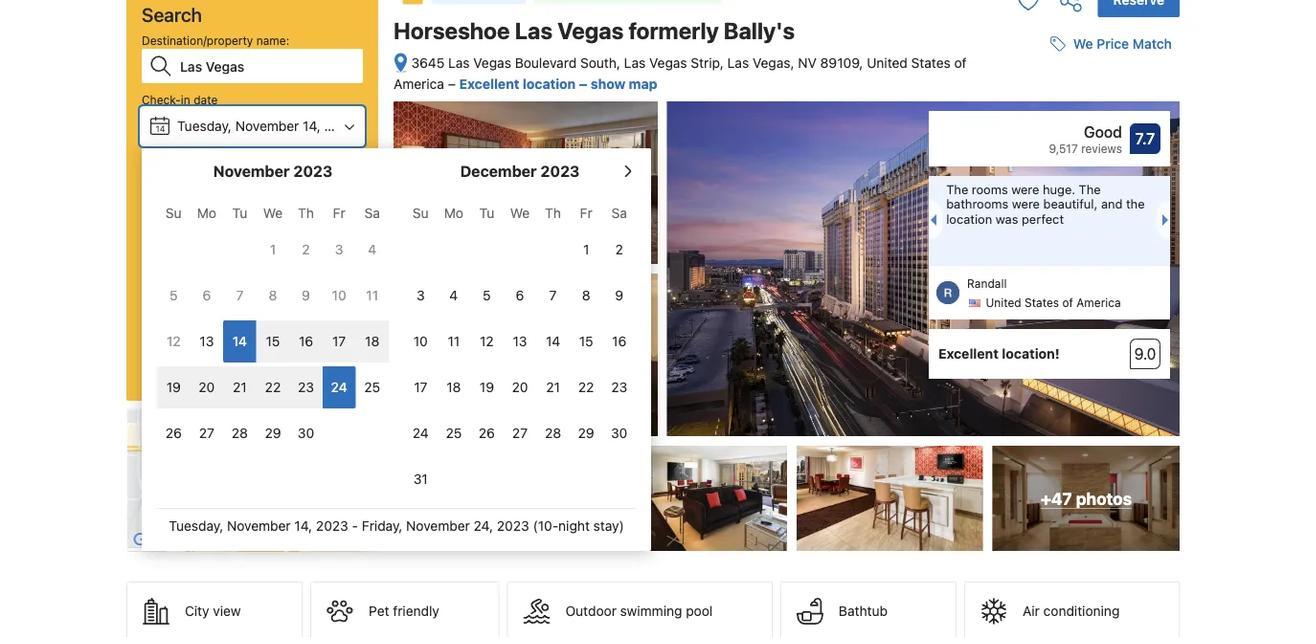 Task type: describe. For each thing, give the bounding box(es) containing it.
su for november
[[166, 205, 182, 221]]

4 for '4 december 2023' "checkbox"
[[450, 288, 458, 304]]

boulevard
[[515, 55, 577, 71]]

pet friendly button
[[310, 582, 499, 638]]

we inside 'dropdown button'
[[1073, 36, 1093, 52]]

19 cell
[[157, 363, 190, 409]]

23 for '23 november 2023' checkbox
[[298, 380, 314, 396]]

of inside 3645 las vegas boulevard south, las vegas strip, las vegas, nv 89109, united states of america
[[954, 55, 967, 71]]

tuesday, november 14, 2023
[[177, 118, 357, 134]]

pool
[[686, 604, 713, 620]]

2 inside button
[[150, 241, 158, 257]]

2 horizontal spatial vegas
[[649, 55, 687, 71]]

check-in date
[[142, 93, 218, 106]]

november 2023
[[213, 162, 333, 181]]

14 December 2023 checkbox
[[537, 321, 570, 363]]

we for november 2023
[[263, 205, 283, 221]]

0 vertical spatial 24
[[155, 181, 166, 191]]

11 for 11 november 2023 checkbox
[[366, 288, 378, 304]]

check- for in
[[142, 93, 181, 106]]

tuesday, for tuesday, november 14, 2023 - friday, november 24, 2023 (10-night stay)
[[169, 519, 223, 534]]

1 vertical spatial america
[[1077, 297, 1121, 310]]

bathtub button
[[780, 582, 957, 638]]

location inside the "the rooms were huge. the bathrooms were beautiful, and the location was perfect"
[[946, 212, 992, 226]]

horseshoe
[[394, 17, 510, 44]]

1 December 2023 checkbox
[[570, 229, 603, 271]]

19 for 19 "checkbox"
[[480, 380, 494, 396]]

2 adults · 0 children · 1 room button
[[142, 231, 363, 267]]

0
[[211, 241, 219, 257]]

2 – from the left
[[579, 76, 587, 92]]

+47 photos link
[[993, 446, 1180, 552]]

november for friday, november 24, 2023
[[222, 176, 285, 192]]

good 9,517 reviews
[[1049, 123, 1122, 155]]

the rooms were huge. the bathrooms were beautiful, and the location was perfect
[[946, 182, 1145, 226]]

25 December 2023 checkbox
[[437, 413, 470, 455]]

29 December 2023 checkbox
[[570, 413, 603, 455]]

pet
[[369, 604, 389, 620]]

2023 right december
[[541, 162, 580, 181]]

15 for 15 checkbox
[[579, 334, 593, 350]]

air conditioning button
[[964, 582, 1180, 638]]

0 vertical spatial friday,
[[177, 176, 218, 192]]

excellent location!
[[939, 346, 1060, 362]]

3 for 3 checkbox
[[417, 288, 425, 304]]

23 November 2023 checkbox
[[289, 367, 323, 409]]

5 for 5 november 2023 checkbox
[[170, 288, 178, 304]]

good
[[1084, 123, 1122, 141]]

7 December 2023 checkbox
[[537, 275, 570, 317]]

11 December 2023 checkbox
[[437, 321, 470, 363]]

swimming
[[620, 604, 682, 620]]

20 for the 20 checkbox at the left bottom
[[199, 380, 215, 396]]

18 December 2023 checkbox
[[437, 367, 470, 409]]

tuesday, november 14, 2023 - friday, november 24, 2023 (10-night stay)
[[169, 519, 624, 534]]

2 were from the top
[[1012, 197, 1040, 211]]

rooms
[[972, 182, 1008, 196]]

9,517
[[1049, 142, 1078, 155]]

entire homes & apartments
[[159, 281, 306, 294]]

25 November 2023 checkbox
[[356, 367, 389, 409]]

18 November 2023 checkbox
[[356, 321, 389, 363]]

sa for november 2023
[[364, 205, 380, 221]]

i'm
[[159, 306, 175, 319]]

20 November 2023 checkbox
[[190, 367, 223, 409]]

22 cell
[[256, 363, 289, 409]]

search button
[[142, 332, 363, 378]]

las right strip, at the right top of the page
[[727, 55, 749, 71]]

fr for december 2023
[[580, 205, 592, 221]]

11 for 11 december 2023 option at the bottom left
[[448, 334, 460, 350]]

horseshoe las vegas formerly bally's
[[394, 17, 795, 44]]

view
[[213, 604, 241, 620]]

previous image
[[925, 215, 937, 226]]

date for check-out date
[[202, 150, 226, 164]]

8 for 8 "checkbox"
[[269, 288, 277, 304]]

rated good element
[[939, 121, 1122, 144]]

date for check-in date
[[194, 93, 218, 106]]

reviews
[[1081, 142, 1122, 155]]

13 for 13 december 2023 option at the left
[[513, 334, 527, 350]]

nv
[[798, 55, 817, 71]]

homes
[[194, 281, 230, 294]]

18 for 18 checkbox
[[447, 380, 461, 396]]

14 cell
[[223, 317, 256, 363]]

23 December 2023 checkbox
[[603, 367, 636, 409]]

14, for tuesday, november 14, 2023
[[303, 118, 321, 134]]

stay
[[190, 208, 213, 221]]

children
[[223, 241, 272, 257]]

89109,
[[820, 55, 863, 71]]

1 for december
[[583, 242, 589, 258]]

28 for 28 december 2023 checkbox
[[545, 426, 561, 441]]

the
[[1126, 197, 1145, 211]]

1 November 2023 checkbox
[[256, 229, 289, 271]]

20 for 20 checkbox
[[512, 380, 528, 396]]

9 for 9 december 2023 checkbox
[[615, 288, 624, 304]]

match
[[1133, 36, 1172, 52]]

10 for 10 december 2023 option
[[414, 334, 428, 350]]

entire
[[159, 281, 190, 294]]

bathtub
[[839, 604, 888, 620]]

7 November 2023 checkbox
[[223, 275, 256, 317]]

was
[[996, 212, 1018, 226]]

26 November 2023 checkbox
[[157, 413, 190, 455]]

-
[[352, 519, 358, 534]]

united states of america
[[986, 297, 1121, 310]]

17 November 2023 checkbox
[[323, 321, 356, 363]]

stay)
[[593, 519, 624, 534]]

12 for 12 checkbox
[[480, 334, 494, 350]]

1 horizontal spatial 24,
[[474, 519, 493, 534]]

1 vertical spatial of
[[1063, 297, 1073, 310]]

out
[[181, 150, 199, 164]]

14 for '14' "option"
[[546, 334, 560, 350]]

16 cell
[[289, 317, 323, 363]]

mo for december
[[444, 205, 463, 221]]

0 horizontal spatial excellent
[[459, 76, 520, 92]]

december
[[460, 162, 537, 181]]

7 for 7 november 2023 "option"
[[236, 288, 244, 304]]

beautiful,
[[1043, 197, 1098, 211]]

0 horizontal spatial search
[[142, 3, 202, 25]]

28 November 2023 checkbox
[[223, 413, 256, 455]]

3 for 3 checkbox on the left of the page
[[335, 242, 343, 258]]

18 for 18 november 2023 'option' at left bottom
[[365, 334, 380, 350]]

24 November 2023 checkbox
[[323, 367, 356, 409]]

3645
[[411, 55, 445, 71]]

&
[[233, 281, 241, 294]]

19 December 2023 checkbox
[[470, 367, 503, 409]]

21 for the 21 "option"
[[233, 380, 247, 396]]

su for december
[[413, 205, 429, 221]]

tu for november 2023
[[232, 205, 247, 221]]

south,
[[580, 55, 620, 71]]

las right 3645
[[448, 55, 470, 71]]

show
[[591, 76, 626, 92]]

30 November 2023 checkbox
[[289, 413, 323, 455]]

december 2023
[[460, 162, 580, 181]]

work
[[247, 306, 273, 319]]

6 December 2023 checkbox
[[503, 275, 537, 317]]

adults
[[162, 241, 200, 257]]

city view
[[185, 604, 241, 620]]

united inside 3645 las vegas boulevard south, las vegas strip, las vegas, nv 89109, united states of america
[[867, 55, 908, 71]]

2 November 2023 checkbox
[[289, 229, 323, 271]]

28 for 28 november 2023 option
[[232, 426, 248, 441]]

21 cell
[[223, 363, 256, 409]]

+47
[[1041, 489, 1072, 509]]

27 for 27 option
[[199, 426, 214, 441]]

friday, november 24, 2023
[[177, 176, 345, 192]]

vegas,
[[753, 55, 794, 71]]

12 December 2023 checkbox
[[470, 321, 503, 363]]

1 horizontal spatial excellent
[[939, 346, 999, 362]]

2023 left -
[[316, 519, 348, 534]]

tu for december 2023
[[479, 205, 494, 221]]

th for december
[[545, 205, 561, 221]]

10-
[[142, 208, 160, 221]]

2023 up the november 2023
[[324, 118, 357, 134]]

1 inside button
[[283, 241, 289, 257]]

28 December 2023 checkbox
[[537, 413, 570, 455]]

3 December 2023 checkbox
[[404, 275, 437, 317]]

24 for the 24 december 2023 option
[[413, 426, 429, 441]]

we for december 2023
[[510, 205, 530, 221]]

city view button
[[126, 582, 303, 638]]

2023 down "tuesday, november 14, 2023"
[[293, 162, 333, 181]]

13 December 2023 checkbox
[[503, 321, 537, 363]]

randall
[[967, 277, 1007, 291]]

0 horizontal spatial 24,
[[289, 176, 309, 192]]

destination/property
[[142, 34, 253, 47]]

destination/property name:
[[142, 34, 289, 47]]

in
[[181, 93, 190, 106]]

las up map
[[624, 55, 646, 71]]

2 adults · 0 children · 1 room
[[150, 241, 325, 257]]

7.7
[[1136, 130, 1155, 148]]

0 horizontal spatial 14
[[155, 124, 165, 134]]

conditioning
[[1044, 604, 1120, 620]]

perfect
[[1022, 212, 1064, 226]]

huge.
[[1043, 182, 1076, 196]]

21 December 2023 checkbox
[[537, 367, 570, 409]]

name:
[[256, 34, 289, 47]]

17 for 17 option
[[332, 334, 346, 350]]

24 December 2023 checkbox
[[404, 413, 437, 455]]

17 cell
[[323, 317, 356, 363]]

outdoor
[[566, 604, 617, 620]]

and
[[1101, 197, 1123, 211]]

29 for 29 december 2023 'checkbox'
[[578, 426, 594, 441]]

scored 9.0 element
[[1130, 339, 1161, 370]]

fr for november 2023
[[333, 205, 345, 221]]

click to open map view image
[[394, 52, 408, 74]]

– excellent location – show map
[[448, 76, 658, 92]]

29 for 29 checkbox
[[265, 426, 281, 441]]



Task type: vqa. For each thing, say whether or not it's contained in the screenshot.
the right the reviews
no



Task type: locate. For each thing, give the bounding box(es) containing it.
7 inside "7 december 2023" option
[[549, 288, 557, 304]]

0 horizontal spatial 7
[[236, 288, 244, 304]]

26 inside 26 december 2023 option
[[479, 426, 495, 441]]

24 for '24' option
[[331, 380, 347, 396]]

0 horizontal spatial 20
[[199, 380, 215, 396]]

19 inside checkbox
[[166, 380, 181, 396]]

25 left 26 december 2023 option
[[446, 426, 462, 441]]

2 5 from the left
[[483, 288, 491, 304]]

17 left 18 checkbox
[[414, 380, 427, 396]]

check- up check-out date
[[142, 93, 181, 106]]

0 horizontal spatial 30
[[298, 426, 314, 441]]

26 for 26 option
[[165, 426, 182, 441]]

14,
[[303, 118, 321, 134], [294, 519, 312, 534]]

united down randall
[[986, 297, 1022, 310]]

2 su from the left
[[413, 205, 429, 221]]

24, left (10-
[[474, 519, 493, 534]]

28 right 27 option
[[232, 426, 248, 441]]

1 horizontal spatial 29
[[578, 426, 594, 441]]

26 December 2023 checkbox
[[470, 413, 503, 455]]

1 horizontal spatial grid
[[404, 194, 636, 501]]

0 horizontal spatial grid
[[157, 194, 389, 455]]

apartments
[[244, 281, 306, 294]]

search inside button
[[228, 346, 277, 364]]

11 inside option
[[448, 334, 460, 350]]

0 horizontal spatial 27
[[199, 426, 214, 441]]

0 horizontal spatial 4
[[368, 242, 377, 258]]

2 inside checkbox
[[615, 242, 623, 258]]

1 vertical spatial 24,
[[474, 519, 493, 534]]

1 horizontal spatial location
[[946, 212, 992, 226]]

22 inside option
[[578, 380, 594, 396]]

1 for november
[[270, 242, 276, 258]]

16 inside 16 november 2023 option
[[299, 334, 313, 350]]

0 horizontal spatial tu
[[232, 205, 247, 221]]

mo down december
[[444, 205, 463, 221]]

1 sa from the left
[[364, 205, 380, 221]]

10 for 10 checkbox at the top left
[[332, 288, 346, 304]]

– left show at the left
[[579, 76, 587, 92]]

1 horizontal spatial the
[[1079, 182, 1101, 196]]

0 horizontal spatial 22
[[265, 380, 281, 396]]

0 horizontal spatial 29
[[265, 426, 281, 441]]

1 vertical spatial 24
[[331, 380, 347, 396]]

were up perfect
[[1012, 197, 1040, 211]]

23 cell
[[289, 363, 323, 409]]

0 horizontal spatial 28
[[232, 426, 248, 441]]

sa for december 2023
[[612, 205, 627, 221]]

0 vertical spatial check-
[[142, 93, 181, 106]]

friendly
[[393, 604, 439, 620]]

4 November 2023 checkbox
[[356, 229, 389, 271]]

·
[[203, 241, 207, 257], [276, 241, 280, 257]]

2 tu from the left
[[479, 205, 494, 221]]

tuesday, up city
[[169, 519, 223, 534]]

17 inside option
[[414, 380, 427, 396]]

27 November 2023 checkbox
[[190, 413, 223, 455]]

november
[[235, 118, 299, 134], [213, 162, 290, 181], [222, 176, 285, 192], [227, 519, 291, 534], [406, 519, 470, 534]]

2 28 from the left
[[545, 426, 561, 441]]

27 right 26 december 2023 option
[[512, 426, 528, 441]]

1 27 from the left
[[199, 426, 214, 441]]

the
[[946, 182, 969, 196], [1079, 182, 1101, 196]]

1 16 from the left
[[299, 334, 313, 350]]

14 for 14 november 2023 "option"
[[233, 334, 247, 350]]

14 down check-in date
[[155, 124, 165, 134]]

16 right 15 option
[[299, 334, 313, 350]]

november for tuesday, november 14, 2023 - friday, november 24, 2023 (10-night stay)
[[227, 519, 291, 534]]

15 for 15 option
[[266, 334, 280, 350]]

0 vertical spatial excellent
[[459, 76, 520, 92]]

2 27 from the left
[[512, 426, 528, 441]]

11 right 10 checkbox at the top left
[[366, 288, 378, 304]]

2 for november
[[302, 242, 310, 258]]

0 vertical spatial 4
[[368, 242, 377, 258]]

28
[[232, 426, 248, 441], [545, 426, 561, 441]]

vegas for formerly
[[558, 17, 624, 44]]

united right 89109,
[[867, 55, 908, 71]]

0 horizontal spatial 15
[[266, 334, 280, 350]]

friday, right -
[[362, 519, 403, 534]]

21 inside "option"
[[233, 380, 247, 396]]

1 grid from the left
[[157, 194, 389, 455]]

6 inside checkbox
[[203, 288, 211, 304]]

0 vertical spatial 3
[[335, 242, 343, 258]]

scored 7.7 element
[[1130, 124, 1161, 154]]

9 November 2023 checkbox
[[289, 275, 323, 317]]

1 vertical spatial united
[[986, 297, 1022, 310]]

1 5 from the left
[[170, 288, 178, 304]]

+47 photos
[[1041, 489, 1132, 509]]

search section
[[119, 0, 651, 554]]

excellent location – show map button
[[459, 76, 658, 92]]

22 December 2023 checkbox
[[570, 367, 603, 409]]

2 December 2023 checkbox
[[603, 229, 636, 271]]

6 right 5 december 2023 option
[[516, 288, 524, 304]]

5 right '4 december 2023' "checkbox"
[[483, 288, 491, 304]]

check-out date
[[142, 150, 226, 164]]

12 inside option
[[167, 334, 181, 350]]

friday,
[[177, 176, 218, 192], [362, 519, 403, 534]]

0 horizontal spatial 21
[[233, 380, 247, 396]]

10 inside 10 december 2023 option
[[414, 334, 428, 350]]

10 left 11 december 2023 option at the bottom left
[[414, 334, 428, 350]]

air
[[1023, 604, 1040, 620]]

vegas up south,
[[558, 17, 624, 44]]

6 for 6 november 2023 checkbox
[[203, 288, 211, 304]]

6 for 6 option
[[516, 288, 524, 304]]

1 horizontal spatial 19
[[480, 380, 494, 396]]

1 horizontal spatial night
[[558, 519, 590, 534]]

0 vertical spatial of
[[954, 55, 967, 71]]

1 20 from the left
[[199, 380, 215, 396]]

4 right 3 checkbox
[[450, 288, 458, 304]]

1 vertical spatial friday,
[[362, 519, 403, 534]]

2023
[[324, 118, 357, 134], [293, 162, 333, 181], [541, 162, 580, 181], [312, 176, 345, 192], [316, 519, 348, 534], [497, 519, 529, 534]]

vegas down horseshoe
[[473, 55, 511, 71]]

1 were from the top
[[1012, 182, 1040, 196]]

1 horizontal spatial 18
[[447, 380, 461, 396]]

1 horizontal spatial 7
[[549, 288, 557, 304]]

25 inside checkbox
[[446, 426, 462, 441]]

1 19 from the left
[[166, 380, 181, 396]]

fr
[[333, 205, 345, 221], [580, 205, 592, 221]]

16
[[299, 334, 313, 350], [612, 334, 627, 350]]

14 inside cell
[[233, 334, 247, 350]]

november for tuesday, november 14, 2023
[[235, 118, 299, 134]]

fr up 3 checkbox on the left of the page
[[333, 205, 345, 221]]

2 16 from the left
[[612, 334, 627, 350]]

0 horizontal spatial 6
[[203, 288, 211, 304]]

9 right 8 december 2023 option
[[615, 288, 624, 304]]

tuesday, for tuesday, november 14, 2023
[[177, 118, 232, 134]]

1 28 from the left
[[232, 426, 248, 441]]

17 December 2023 checkbox
[[404, 367, 437, 409]]

19 right 18 checkbox
[[480, 380, 494, 396]]

15 inside checkbox
[[579, 334, 593, 350]]

of
[[954, 55, 967, 71], [1063, 297, 1073, 310]]

2 22 from the left
[[578, 380, 594, 396]]

17 right 16 november 2023 option
[[332, 334, 346, 350]]

1 26 from the left
[[165, 426, 182, 441]]

–
[[448, 76, 456, 92], [579, 76, 587, 92]]

1 horizontal spatial states
[[1025, 297, 1059, 310]]

23 left '24' option
[[298, 380, 314, 396]]

0 horizontal spatial night
[[160, 208, 187, 221]]

24 left 25 december 2023 checkbox
[[413, 426, 429, 441]]

tuesday,
[[177, 118, 232, 134], [169, 519, 223, 534]]

29 right 28 november 2023 option
[[265, 426, 281, 441]]

6
[[203, 288, 211, 304], [516, 288, 524, 304]]

7 left 8 december 2023 option
[[549, 288, 557, 304]]

date right out on the left
[[202, 150, 226, 164]]

1 horizontal spatial of
[[1063, 297, 1073, 310]]

tuesday, down in
[[177, 118, 232, 134]]

9 for 9 option
[[302, 288, 310, 304]]

20
[[199, 380, 215, 396], [512, 380, 528, 396]]

1 horizontal spatial 2
[[302, 242, 310, 258]]

4 inside option
[[368, 242, 377, 258]]

1 21 from the left
[[233, 380, 247, 396]]

1 vertical spatial excellent
[[939, 346, 999, 362]]

su
[[166, 205, 182, 221], [413, 205, 429, 221]]

next image
[[1163, 215, 1174, 226]]

map
[[629, 76, 658, 92]]

1 vertical spatial 3
[[417, 288, 425, 304]]

30 December 2023 checkbox
[[603, 413, 636, 455]]

26
[[165, 426, 182, 441], [479, 426, 495, 441]]

sa up '2' checkbox
[[612, 205, 627, 221]]

5 November 2023 checkbox
[[157, 275, 190, 317]]

1 horizontal spatial 12
[[480, 334, 494, 350]]

24 cell
[[323, 363, 356, 409]]

fr up 1 december 2023 checkbox
[[580, 205, 592, 221]]

1 vertical spatial check-
[[142, 150, 181, 164]]

1 12 from the left
[[167, 334, 181, 350]]

1 vertical spatial 25
[[446, 426, 462, 441]]

29 inside checkbox
[[265, 426, 281, 441]]

1 horizontal spatial 10
[[414, 334, 428, 350]]

21 right 20 checkbox
[[546, 380, 560, 396]]

22 November 2023 checkbox
[[256, 367, 289, 409]]

room
[[293, 241, 325, 257]]

strip,
[[691, 55, 724, 71]]

2 26 from the left
[[479, 426, 495, 441]]

1 horizontal spatial united
[[986, 297, 1022, 310]]

20 inside 20 checkbox
[[512, 380, 528, 396]]

mo for november
[[197, 205, 216, 221]]

(10-
[[533, 519, 559, 534]]

7 inside 7 november 2023 "option"
[[236, 288, 244, 304]]

0 horizontal spatial –
[[448, 76, 456, 92]]

tu up 2 adults · 0 children · 1 room
[[232, 205, 247, 221]]

24 inside option
[[331, 380, 347, 396]]

1 horizontal spatial –
[[579, 76, 587, 92]]

3 November 2023 checkbox
[[323, 229, 356, 271]]

17 for 17 option
[[414, 380, 427, 396]]

1 tu from the left
[[232, 205, 247, 221]]

formerly
[[629, 17, 719, 44]]

8 for 8 december 2023 option
[[582, 288, 590, 304]]

valign  initial image
[[401, 0, 424, 6]]

1 horizontal spatial 17
[[414, 380, 427, 396]]

Where are you going? field
[[172, 49, 363, 83]]

14 November 2023 checkbox
[[223, 321, 256, 363]]

31
[[414, 472, 428, 487]]

5 up i'm on the left of page
[[170, 288, 178, 304]]

5 December 2023 checkbox
[[470, 275, 503, 317]]

traveling
[[179, 306, 225, 319]]

13 for 13 november 2023 option
[[200, 334, 214, 350]]

4 inside "checkbox"
[[450, 288, 458, 304]]

27 right 26 option
[[199, 426, 214, 441]]

10 November 2023 checkbox
[[323, 275, 356, 317]]

1 fr from the left
[[333, 205, 345, 221]]

18 inside 18 november 2023 'option'
[[365, 334, 380, 350]]

states inside 3645 las vegas boulevard south, las vegas strip, las vegas, nv 89109, united states of america
[[911, 55, 951, 71]]

14 right 13 december 2023 option at the left
[[546, 334, 560, 350]]

19 for 19 checkbox
[[166, 380, 181, 396]]

29
[[265, 426, 281, 441], [578, 426, 594, 441]]

18 inside 18 checkbox
[[447, 380, 461, 396]]

14, for tuesday, november 14, 2023 - friday, november 24, 2023 (10-night stay)
[[294, 519, 312, 534]]

20 right 19 "checkbox"
[[512, 380, 528, 396]]

10 December 2023 checkbox
[[404, 321, 437, 363]]

15 cell
[[256, 317, 289, 363]]

1 22 from the left
[[265, 380, 281, 396]]

1 horizontal spatial 5
[[483, 288, 491, 304]]

we down december 2023
[[510, 205, 530, 221]]

america inside 3645 las vegas boulevard south, las vegas strip, las vegas, nv 89109, united states of america
[[394, 76, 444, 92]]

1 th from the left
[[298, 205, 314, 221]]

1 horizontal spatial friday,
[[362, 519, 403, 534]]

26 left 27 option
[[165, 426, 182, 441]]

15 down work
[[266, 334, 280, 350]]

23 for the 23 december 2023 checkbox
[[611, 380, 627, 396]]

11 November 2023 checkbox
[[356, 275, 389, 317]]

25 right '24' option
[[364, 380, 380, 396]]

1 horizontal spatial 6
[[516, 288, 524, 304]]

1 vertical spatial search
[[228, 346, 277, 364]]

1 vertical spatial states
[[1025, 297, 1059, 310]]

0 horizontal spatial 3
[[335, 242, 343, 258]]

1 vertical spatial 17
[[414, 380, 427, 396]]

13 down traveling
[[200, 334, 214, 350]]

2 · from the left
[[276, 241, 280, 257]]

su right 10-
[[166, 205, 182, 221]]

8 November 2023 checkbox
[[256, 275, 289, 317]]

1 horizontal spatial 23
[[611, 380, 627, 396]]

night left stay
[[160, 208, 187, 221]]

8 December 2023 checkbox
[[570, 275, 603, 317]]

1 23 from the left
[[298, 380, 314, 396]]

16 November 2023 checkbox
[[289, 321, 323, 363]]

the up beautiful,
[[1079, 182, 1101, 196]]

15 inside option
[[266, 334, 280, 350]]

2 fr from the left
[[580, 205, 592, 221]]

13 November 2023 checkbox
[[190, 321, 223, 363]]

2 19 from the left
[[480, 380, 494, 396]]

vegas
[[558, 17, 624, 44], [473, 55, 511, 71], [649, 55, 687, 71]]

0 horizontal spatial 19
[[166, 380, 181, 396]]

5 inside 5 november 2023 checkbox
[[170, 288, 178, 304]]

18 cell
[[356, 317, 389, 363]]

2 7 from the left
[[549, 288, 557, 304]]

2 mo from the left
[[444, 205, 463, 221]]

2 grid from the left
[[404, 194, 636, 501]]

21 inside "21 december 2023" option
[[546, 380, 560, 396]]

1 vertical spatial date
[[202, 150, 226, 164]]

22 right the 21 "option"
[[265, 380, 281, 396]]

· left 0
[[203, 241, 207, 257]]

1 horizontal spatial tu
[[479, 205, 494, 221]]

6 inside option
[[516, 288, 524, 304]]

10
[[332, 288, 346, 304], [414, 334, 428, 350]]

2 23 from the left
[[611, 380, 627, 396]]

date right in
[[194, 93, 218, 106]]

1 horizontal spatial 4
[[450, 288, 458, 304]]

0 horizontal spatial 5
[[170, 288, 178, 304]]

2 8 from the left
[[582, 288, 590, 304]]

photos
[[1076, 489, 1132, 509]]

1 29 from the left
[[265, 426, 281, 441]]

2 horizontal spatial 2
[[615, 242, 623, 258]]

14 down for
[[233, 334, 247, 350]]

22 for 22 december 2023 option
[[578, 380, 594, 396]]

1 9 from the left
[[302, 288, 310, 304]]

2 the from the left
[[1079, 182, 1101, 196]]

sa
[[364, 205, 380, 221], [612, 205, 627, 221]]

10 right 9 option
[[332, 288, 346, 304]]

2 21 from the left
[[546, 380, 560, 396]]

1 8 from the left
[[269, 288, 277, 304]]

0 horizontal spatial 16
[[299, 334, 313, 350]]

27 December 2023 checkbox
[[503, 413, 537, 455]]

25 for 25 december 2023 checkbox
[[446, 426, 462, 441]]

23
[[298, 380, 314, 396], [611, 380, 627, 396]]

0 horizontal spatial 8
[[269, 288, 277, 304]]

0 vertical spatial 10
[[332, 288, 346, 304]]

8 right "7 december 2023" option
[[582, 288, 590, 304]]

24, down "tuesday, november 14, 2023"
[[289, 176, 309, 192]]

28 inside option
[[232, 426, 248, 441]]

1 horizontal spatial 16
[[612, 334, 627, 350]]

0 horizontal spatial th
[[298, 205, 314, 221]]

th for november
[[298, 205, 314, 221]]

23 inside cell
[[298, 380, 314, 396]]

0 horizontal spatial 1
[[270, 242, 276, 258]]

12 down i'm on the left of page
[[167, 334, 181, 350]]

2 13 from the left
[[513, 334, 527, 350]]

1 vertical spatial 11
[[448, 334, 460, 350]]

1 check- from the top
[[142, 93, 181, 106]]

las up the boulevard
[[515, 17, 553, 44]]

24 right '23 november 2023' checkbox
[[331, 380, 347, 396]]

22 inside option
[[265, 380, 281, 396]]

16 for 16 december 2023 option
[[612, 334, 627, 350]]

9 right 8 "checkbox"
[[302, 288, 310, 304]]

16 December 2023 checkbox
[[603, 321, 636, 363]]

2 12 from the left
[[480, 334, 494, 350]]

tu down december
[[479, 205, 494, 221]]

air conditioning
[[1023, 604, 1120, 620]]

7 up for
[[236, 288, 244, 304]]

2 right 1 december 2023 checkbox
[[615, 242, 623, 258]]

8 inside option
[[582, 288, 590, 304]]

1 horizontal spatial th
[[545, 205, 561, 221]]

price
[[1097, 36, 1129, 52]]

2 for december
[[615, 242, 623, 258]]

26 for 26 december 2023 option
[[479, 426, 495, 441]]

19 inside "checkbox"
[[480, 380, 494, 396]]

29 right 28 december 2023 checkbox
[[578, 426, 594, 441]]

15 December 2023 checkbox
[[570, 321, 603, 363]]

1 horizontal spatial 22
[[578, 380, 594, 396]]

2 left 3 checkbox on the left of the page
[[302, 242, 310, 258]]

excellent left location!
[[939, 346, 999, 362]]

0 horizontal spatial of
[[954, 55, 967, 71]]

1 horizontal spatial sa
[[612, 205, 627, 221]]

11 inside checkbox
[[366, 288, 378, 304]]

for
[[229, 306, 244, 319]]

0 vertical spatial location
[[523, 76, 576, 92]]

24
[[155, 181, 166, 191], [331, 380, 347, 396], [413, 426, 429, 441]]

14, left -
[[294, 519, 312, 534]]

1 horizontal spatial 20
[[512, 380, 528, 396]]

states
[[911, 55, 951, 71], [1025, 297, 1059, 310]]

0 horizontal spatial 18
[[365, 334, 380, 350]]

th
[[298, 205, 314, 221], [545, 205, 561, 221]]

2 30 from the left
[[611, 426, 628, 441]]

16 right 15 checkbox
[[612, 334, 627, 350]]

4 for 4 november 2023 option
[[368, 242, 377, 258]]

7 for "7 december 2023" option
[[549, 288, 557, 304]]

0 horizontal spatial 2
[[150, 241, 158, 257]]

0 horizontal spatial location
[[523, 76, 576, 92]]

24 up 10-
[[155, 181, 166, 191]]

1 su from the left
[[166, 205, 182, 221]]

check- for out
[[142, 150, 181, 164]]

1 13 from the left
[[200, 334, 214, 350]]

10-night stay
[[142, 208, 213, 221]]

1 – from the left
[[448, 76, 456, 92]]

0 horizontal spatial vegas
[[473, 55, 511, 71]]

1 7 from the left
[[236, 288, 244, 304]]

1 inside checkbox
[[583, 242, 589, 258]]

12 inside checkbox
[[480, 334, 494, 350]]

20 cell
[[190, 363, 223, 409]]

2023 up 3 checkbox on the left of the page
[[312, 176, 345, 192]]

30
[[298, 426, 314, 441], [611, 426, 628, 441]]

15 November 2023 checkbox
[[256, 321, 289, 363]]

0 horizontal spatial 13
[[200, 334, 214, 350]]

were left huge.
[[1012, 182, 1040, 196]]

20 right 19 checkbox
[[199, 380, 215, 396]]

24 inside option
[[413, 426, 429, 441]]

pet friendly
[[369, 604, 439, 620]]

1 15 from the left
[[266, 334, 280, 350]]

19 left the 20 checkbox at the left bottom
[[166, 380, 181, 396]]

19 November 2023 checkbox
[[157, 367, 190, 409]]

29 November 2023 checkbox
[[256, 413, 289, 455]]

night
[[160, 208, 187, 221], [558, 519, 590, 534]]

26 inside 26 option
[[165, 426, 182, 441]]

3645 las vegas boulevard south, las vegas strip, las vegas, nv 89109, united states of america
[[394, 55, 967, 92]]

13 right 12 checkbox
[[513, 334, 527, 350]]

states right 89109,
[[911, 55, 951, 71]]

8
[[269, 288, 277, 304], [582, 288, 590, 304]]

sa up 4 november 2023 option
[[364, 205, 380, 221]]

23 right 22 december 2023 option
[[611, 380, 627, 396]]

1 horizontal spatial 3
[[417, 288, 425, 304]]

16 for 16 november 2023 option
[[299, 334, 313, 350]]

21 for "21 december 2023" option
[[546, 380, 560, 396]]

12 for 12 november 2023 option
[[167, 334, 181, 350]]

5 inside 5 december 2023 option
[[483, 288, 491, 304]]

19
[[166, 380, 181, 396], [480, 380, 494, 396]]

· left 2 november 2023 option
[[276, 241, 280, 257]]

we price match
[[1073, 36, 1172, 52]]

0 horizontal spatial fr
[[333, 205, 345, 221]]

outdoor swimming pool
[[566, 604, 713, 620]]

bally's
[[724, 17, 795, 44]]

21 left 22 november 2023 option
[[233, 380, 247, 396]]

5 for 5 december 2023 option
[[483, 288, 491, 304]]

1 mo from the left
[[197, 205, 216, 221]]

1 horizontal spatial 28
[[545, 426, 561, 441]]

4 right 3 checkbox on the left of the page
[[368, 242, 377, 258]]

0 vertical spatial tuesday,
[[177, 118, 232, 134]]

9 December 2023 checkbox
[[603, 275, 636, 317]]

2 9 from the left
[[615, 288, 624, 304]]

the up "bathrooms"
[[946, 182, 969, 196]]

1 horizontal spatial 11
[[448, 334, 460, 350]]

1 vertical spatial 14,
[[294, 519, 312, 534]]

15 right '14' "option"
[[579, 334, 593, 350]]

31 December 2023 checkbox
[[404, 459, 437, 501]]

9 inside 9 option
[[302, 288, 310, 304]]

tu
[[232, 205, 247, 221], [479, 205, 494, 221]]

20 December 2023 checkbox
[[503, 367, 537, 409]]

27 for "27 december 2023" option
[[512, 426, 528, 441]]

1 vertical spatial tuesday,
[[169, 519, 223, 534]]

2 inside option
[[302, 242, 310, 258]]

1 horizontal spatial 15
[[579, 334, 593, 350]]

27
[[199, 426, 214, 441], [512, 426, 528, 441]]

2023 left (10-
[[497, 519, 529, 534]]

we price match button
[[1043, 27, 1180, 61]]

1 the from the left
[[946, 182, 969, 196]]

were
[[1012, 182, 1040, 196], [1012, 197, 1040, 211]]

we down the friday, november 24, 2023
[[263, 205, 283, 221]]

1 6 from the left
[[203, 288, 211, 304]]

6 November 2023 checkbox
[[190, 275, 223, 317]]

21
[[233, 380, 247, 396], [546, 380, 560, 396]]

su up 3 checkbox
[[413, 205, 429, 221]]

4 December 2023 checkbox
[[437, 275, 470, 317]]

check- up 10-
[[142, 150, 181, 164]]

1 horizontal spatial 1
[[283, 241, 289, 257]]

1 vertical spatial location
[[946, 212, 992, 226]]

0 horizontal spatial 24
[[155, 181, 166, 191]]

8 inside "checkbox"
[[269, 288, 277, 304]]

outdoor swimming pool button
[[507, 582, 773, 638]]

2 6 from the left
[[516, 288, 524, 304]]

28 inside checkbox
[[545, 426, 561, 441]]

0 vertical spatial 17
[[332, 334, 346, 350]]

1 · from the left
[[203, 241, 207, 257]]

2 15 from the left
[[579, 334, 593, 350]]

28 right "27 december 2023" option
[[545, 426, 561, 441]]

date
[[194, 93, 218, 106], [202, 150, 226, 164]]

we left the "price"
[[1073, 36, 1093, 52]]

26 right 25 december 2023 checkbox
[[479, 426, 495, 441]]

2 29 from the left
[[578, 426, 594, 441]]

friday, down out on the left
[[177, 176, 218, 192]]

location!
[[1002, 346, 1060, 362]]

2 check- from the top
[[142, 150, 181, 164]]

0 vertical spatial night
[[160, 208, 187, 221]]

2 sa from the left
[[612, 205, 627, 221]]

2 20 from the left
[[512, 380, 528, 396]]

6 up traveling
[[203, 288, 211, 304]]

vegas for boulevard
[[473, 55, 511, 71]]

grid
[[157, 194, 389, 455], [404, 194, 636, 501]]

2 left adults
[[150, 241, 158, 257]]

12 left 13 december 2023 option at the left
[[480, 334, 494, 350]]

10 inside 10 checkbox
[[332, 288, 346, 304]]

1 horizontal spatial 25
[[446, 426, 462, 441]]

11 right 10 december 2023 option
[[448, 334, 460, 350]]

1 horizontal spatial 24
[[331, 380, 347, 396]]

14, up the november 2023
[[303, 118, 321, 134]]

21 November 2023 checkbox
[[223, 367, 256, 409]]

15
[[266, 334, 280, 350], [579, 334, 593, 350]]

20 inside checkbox
[[199, 380, 215, 396]]

25 for 25 november 2023 option
[[364, 380, 380, 396]]

city
[[185, 604, 209, 620]]

22 for 22 november 2023 option
[[265, 380, 281, 396]]

17 inside option
[[332, 334, 346, 350]]

0 vertical spatial 24,
[[289, 176, 309, 192]]

1 30 from the left
[[298, 426, 314, 441]]

30 right 29 december 2023 'checkbox'
[[611, 426, 628, 441]]

1 horizontal spatial 13
[[513, 334, 527, 350]]

1 inside option
[[270, 242, 276, 258]]

2 th from the left
[[545, 205, 561, 221]]

grid for november
[[157, 194, 389, 455]]

night left stay)
[[558, 519, 590, 534]]

i'm traveling for work
[[159, 306, 273, 319]]

29 inside 'checkbox'
[[578, 426, 594, 441]]

0 vertical spatial 11
[[366, 288, 378, 304]]

grid for december
[[404, 194, 636, 501]]

excellent
[[459, 76, 520, 92], [939, 346, 999, 362]]

16 inside 16 december 2023 option
[[612, 334, 627, 350]]

25 inside option
[[364, 380, 380, 396]]

las
[[515, 17, 553, 44], [448, 55, 470, 71], [624, 55, 646, 71], [727, 55, 749, 71]]

0 horizontal spatial 11
[[366, 288, 378, 304]]

9 inside 9 december 2023 checkbox
[[615, 288, 624, 304]]

1 horizontal spatial 21
[[546, 380, 560, 396]]

0 horizontal spatial the
[[946, 182, 969, 196]]

bathrooms
[[946, 197, 1009, 211]]

9.0
[[1134, 345, 1156, 364]]

12 November 2023 checkbox
[[157, 321, 190, 363]]

18
[[365, 334, 380, 350], [447, 380, 461, 396]]

11
[[366, 288, 378, 304], [448, 334, 460, 350]]

14
[[155, 124, 165, 134], [233, 334, 247, 350], [546, 334, 560, 350]]



